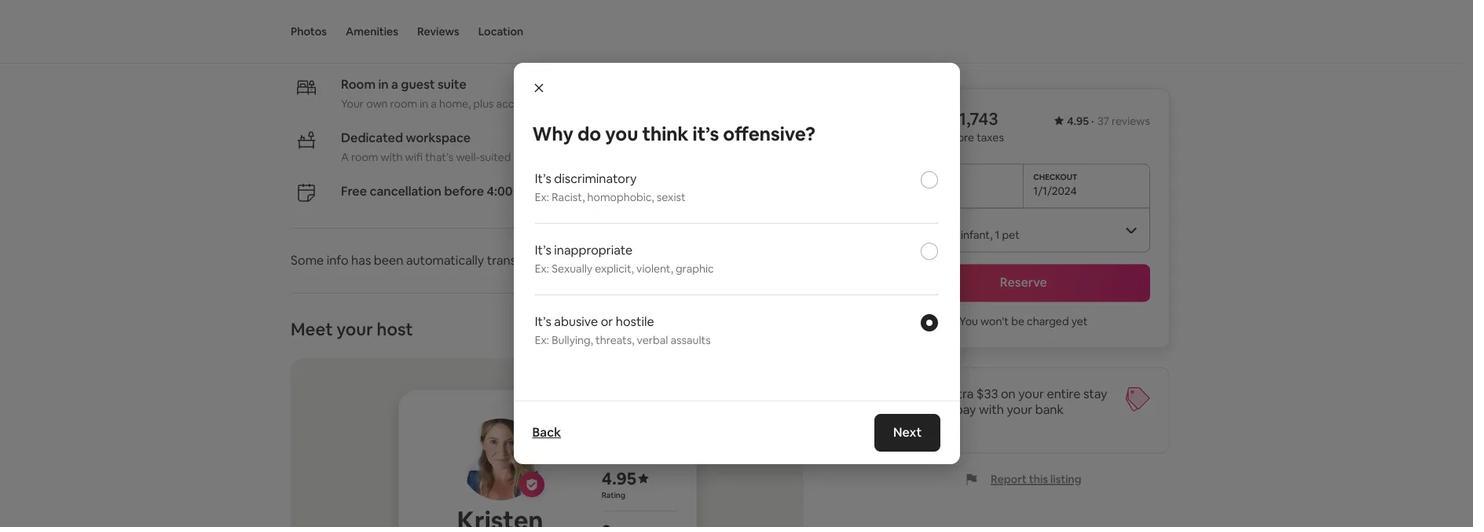 Task type: describe. For each thing, give the bounding box(es) containing it.
amenities
[[346, 24, 398, 38]]

1 horizontal spatial in
[[420, 96, 428, 110]]

reserve
[[1000, 274, 1047, 291]]

4.95 for 4.95
[[602, 467, 637, 489]]

37
[[1097, 114, 1109, 128]]

reviews button
[[417, 0, 459, 63]]

listing
[[1050, 472, 1082, 486]]

0 vertical spatial a
[[391, 76, 398, 92]]

it's
[[693, 121, 719, 146]]

you
[[959, 314, 978, 328]]

1 horizontal spatial a
[[431, 96, 437, 110]]

back button
[[532, 425, 561, 441]]

show
[[551, 252, 584, 268]]

offensive?
[[723, 121, 816, 146]]

your left bank
[[1007, 401, 1033, 418]]

reserve button
[[897, 264, 1150, 302]]

1/1/2024
[[1033, 184, 1077, 198]]

a
[[341, 150, 349, 164]]

monthly
[[897, 130, 938, 145]]

host
[[377, 318, 413, 340]]

threats,
[[596, 333, 634, 347]]

extra
[[944, 386, 974, 402]]

it's for it's abusive or hostile
[[535, 313, 551, 330]]

next button
[[875, 414, 941, 452]]

ex: for it's inappropriate
[[535, 261, 549, 275]]

translated.
[[487, 252, 549, 268]]

cancellation
[[370, 183, 442, 199]]

meet
[[291, 318, 333, 340]]

explicit,
[[595, 261, 634, 275]]

sexually
[[552, 261, 593, 275]]

automatically
[[406, 252, 484, 268]]

this
[[1029, 472, 1048, 486]]

that's
[[425, 150, 454, 164]]

12/2/2023
[[906, 184, 958, 198]]

workspace
[[406, 129, 471, 146]]

entire
[[1047, 386, 1081, 402]]

rating
[[602, 490, 625, 500]]

$1,743 monthly before taxes
[[897, 108, 1004, 145]]

or
[[601, 313, 613, 330]]

4.95 for 4.95 · 37 reviews
[[1067, 114, 1089, 128]]

save an extra $33 on your entire stay when you pay with your bank account.
[[897, 386, 1107, 434]]

access
[[496, 96, 531, 110]]

account.
[[897, 417, 947, 434]]

you inside dialog
[[605, 121, 638, 146]]

meet your host
[[291, 318, 413, 340]]

verified host image
[[525, 479, 538, 491]]

some info has been automatically translated. show original language
[[291, 252, 688, 268]]

taxes
[[977, 130, 1004, 145]]

2
[[619, 183, 626, 199]]

4:00
[[487, 183, 513, 199]]

do
[[577, 121, 601, 146]]

4.95 · 37 reviews
[[1067, 114, 1150, 128]]

think
[[642, 121, 689, 146]]

hostile
[[616, 313, 654, 330]]

shared
[[546, 96, 581, 110]]

room inside "dedicated workspace a room with wifi that's well-suited for working."
[[351, 150, 378, 164]]

abusive
[[554, 313, 598, 330]]

you inside save an extra $33 on your entire stay when you pay with your bank account.
[[931, 401, 952, 418]]

$33
[[976, 386, 998, 402]]

graphic
[[676, 261, 714, 275]]

bank
[[1035, 401, 1064, 418]]

room inside room in a guest suite your own room in a home, plus access to shared spaces.
[[390, 96, 417, 110]]

language
[[633, 252, 688, 268]]

home,
[[439, 96, 471, 110]]

with inside "dedicated workspace a room with wifi that's well-suited for working."
[[381, 150, 403, 164]]

november
[[554, 183, 616, 199]]

sexist
[[657, 190, 686, 204]]

report
[[991, 472, 1027, 486]]

why
[[532, 121, 573, 146]]

racist,
[[552, 190, 585, 204]]

when
[[897, 401, 929, 418]]

an
[[927, 386, 941, 402]]

amenities button
[[346, 0, 398, 63]]

reviews
[[1112, 114, 1150, 128]]

it's inappropriate ex: sexually explicit, violent, graphic
[[535, 242, 714, 275]]

0 vertical spatial on
[[536, 183, 551, 199]]

why do you think it's offensive?
[[532, 121, 816, 146]]

been
[[374, 252, 403, 268]]



Task type: locate. For each thing, give the bounding box(es) containing it.
0 vertical spatial 4.95
[[1067, 114, 1089, 128]]

stay
[[1083, 386, 1107, 402]]

photos
[[291, 24, 327, 38]]

has
[[351, 252, 371, 268]]

assaults
[[671, 333, 711, 347]]

working.
[[531, 150, 574, 164]]

1 vertical spatial ex:
[[535, 261, 549, 275]]

before for free
[[444, 183, 484, 199]]

save
[[897, 386, 924, 402]]

with right pay
[[979, 401, 1004, 418]]

location button
[[478, 0, 523, 63]]

0 vertical spatial room
[[390, 96, 417, 110]]

1 ex: from the top
[[535, 190, 549, 204]]

on right $33
[[1001, 386, 1016, 402]]

1 horizontal spatial before
[[940, 130, 974, 145]]

0 horizontal spatial a
[[391, 76, 398, 92]]

it's for it's discriminatory
[[535, 170, 551, 187]]

it's for it's inappropriate
[[535, 242, 551, 258]]

suite
[[438, 76, 467, 92]]

you right do
[[605, 121, 638, 146]]

spaces.
[[583, 96, 621, 110]]

1 vertical spatial with
[[979, 401, 1004, 418]]

it's left 'show'
[[535, 242, 551, 258]]

with inside save an extra $33 on your entire stay when you pay with your bank account.
[[979, 401, 1004, 418]]

3 ex: from the top
[[535, 333, 549, 347]]

your
[[341, 96, 364, 110]]

1 horizontal spatial room
[[390, 96, 417, 110]]

pm
[[515, 183, 533, 199]]

0 vertical spatial with
[[381, 150, 403, 164]]

It's abusive or hostile radio
[[921, 314, 938, 331]]

before inside the $1,743 monthly before taxes
[[940, 130, 974, 145]]

won't
[[981, 314, 1009, 328]]

0 horizontal spatial before
[[444, 183, 484, 199]]

2 vertical spatial ex:
[[535, 333, 549, 347]]

it's right the pm at top
[[535, 170, 551, 187]]

before for $1,743
[[940, 130, 974, 145]]

ex: inside "it's inappropriate ex: sexually explicit, violent, graphic"
[[535, 261, 549, 275]]

your
[[336, 318, 373, 340], [1018, 386, 1044, 402], [1007, 401, 1033, 418]]

in down guest
[[420, 96, 428, 110]]

own
[[366, 96, 388, 110]]

on
[[536, 183, 551, 199], [1001, 386, 1016, 402]]

homophobic,
[[587, 190, 654, 204]]

1 horizontal spatial you
[[931, 401, 952, 418]]

0 horizontal spatial on
[[536, 183, 551, 199]]

it's inside "it's inappropriate ex: sexually explicit, violent, graphic"
[[535, 242, 551, 258]]

1 vertical spatial 4.95
[[602, 467, 637, 489]]

photos button
[[291, 0, 327, 63]]

reviews
[[417, 24, 459, 38]]

original
[[587, 252, 630, 268]]

suited
[[480, 150, 511, 164]]

0 vertical spatial ex:
[[535, 190, 549, 204]]

it's discriminatory ex: racist, homophobic, sexist
[[535, 170, 686, 204]]

yet
[[1071, 314, 1088, 328]]

report this listing button
[[966, 472, 1082, 486]]

1 vertical spatial on
[[1001, 386, 1016, 402]]

4.95 left ·
[[1067, 114, 1089, 128]]

4.95
[[1067, 114, 1089, 128], [602, 467, 637, 489]]

plus
[[473, 96, 494, 110]]

bullying,
[[552, 333, 593, 347]]

show original language button
[[551, 252, 688, 268]]

1 vertical spatial in
[[420, 96, 428, 110]]

0 vertical spatial you
[[605, 121, 638, 146]]

ex: left bullying,
[[535, 333, 549, 347]]

4.95 up rating
[[602, 467, 637, 489]]

kristen user profile image
[[459, 419, 541, 501], [459, 419, 541, 501]]

free cancellation before 4:00 pm on november 2
[[341, 183, 626, 199]]

well-
[[456, 150, 480, 164]]

0 horizontal spatial you
[[605, 121, 638, 146]]

ex: right the pm at top
[[535, 190, 549, 204]]

a
[[391, 76, 398, 92], [431, 96, 437, 110]]

guest
[[401, 76, 435, 92]]

with left wifi
[[381, 150, 403, 164]]

ex: inside it's abusive or hostile ex: bullying, threats, verbal assaults
[[535, 333, 549, 347]]

be
[[1011, 314, 1024, 328]]

$1,743
[[949, 108, 998, 130]]

ex: for it's discriminatory
[[535, 190, 549, 204]]

a left home, on the top of the page
[[431, 96, 437, 110]]

for
[[514, 150, 528, 164]]

2 ex: from the top
[[535, 261, 549, 275]]

you left pay
[[931, 401, 952, 418]]

dedicated workspace a room with wifi that's well-suited for working.
[[341, 129, 574, 164]]

pay
[[955, 401, 976, 418]]

it's inside it's abusive or hostile ex: bullying, threats, verbal assaults
[[535, 313, 551, 330]]

it's abusive or hostile ex: bullying, threats, verbal assaults
[[535, 313, 711, 347]]

it's left abusive
[[535, 313, 551, 330]]

back
[[532, 425, 561, 441]]

why do you think it's offensive? dialog
[[513, 63, 960, 465]]

0 vertical spatial in
[[378, 76, 389, 92]]

ex: inside the "it's discriminatory ex: racist, homophobic, sexist"
[[535, 190, 549, 204]]

ex:
[[535, 190, 549, 204], [535, 261, 549, 275], [535, 333, 549, 347]]

in up own
[[378, 76, 389, 92]]

your left host
[[336, 318, 373, 340]]

2 vertical spatial it's
[[535, 313, 551, 330]]

1 it's from the top
[[535, 170, 551, 187]]

room
[[341, 76, 376, 92]]

1 vertical spatial room
[[351, 150, 378, 164]]

It's inappropriate radio
[[921, 242, 938, 260]]

it's inside the "it's discriminatory ex: racist, homophobic, sexist"
[[535, 170, 551, 187]]

1 horizontal spatial 4.95
[[1067, 114, 1089, 128]]

·
[[1091, 114, 1094, 128]]

0 horizontal spatial in
[[378, 76, 389, 92]]

0 horizontal spatial room
[[351, 150, 378, 164]]

0 horizontal spatial 4.95
[[602, 467, 637, 489]]

3 it's from the top
[[535, 313, 551, 330]]

dedicated
[[341, 129, 403, 146]]

you
[[605, 121, 638, 146], [931, 401, 952, 418]]

on inside save an extra $33 on your entire stay when you pay with your bank account.
[[1001, 386, 1016, 402]]

you won't be charged yet
[[959, 314, 1088, 328]]

ex: left 'show'
[[535, 261, 549, 275]]

free
[[341, 183, 367, 199]]

0 vertical spatial before
[[940, 130, 974, 145]]

charged
[[1027, 314, 1069, 328]]

room right a
[[351, 150, 378, 164]]

0 vertical spatial it's
[[535, 170, 551, 187]]

a left guest
[[391, 76, 398, 92]]

report this listing
[[991, 472, 1082, 486]]

It's discriminatory radio
[[921, 171, 938, 188]]

room down guest
[[390, 96, 417, 110]]

1 horizontal spatial with
[[979, 401, 1004, 418]]

before down well-
[[444, 183, 484, 199]]

1 vertical spatial it's
[[535, 242, 551, 258]]

location
[[478, 24, 523, 38]]

1 vertical spatial you
[[931, 401, 952, 418]]

1 vertical spatial a
[[431, 96, 437, 110]]

room
[[390, 96, 417, 110], [351, 150, 378, 164]]

info
[[327, 252, 349, 268]]

before down the $1,743
[[940, 130, 974, 145]]

it's
[[535, 170, 551, 187], [535, 242, 551, 258], [535, 313, 551, 330]]

your left entire
[[1018, 386, 1044, 402]]

some
[[291, 252, 324, 268]]

on right the pm at top
[[536, 183, 551, 199]]

0 horizontal spatial with
[[381, 150, 403, 164]]

violent,
[[636, 261, 673, 275]]

1 vertical spatial before
[[444, 183, 484, 199]]

wifi
[[405, 150, 423, 164]]

to
[[533, 96, 544, 110]]

1 horizontal spatial on
[[1001, 386, 1016, 402]]

inappropriate
[[554, 242, 633, 258]]

2 it's from the top
[[535, 242, 551, 258]]

room in a guest suite your own room in a home, plus access to shared spaces.
[[341, 76, 621, 110]]



Task type: vqa. For each thing, say whether or not it's contained in the screenshot.
4.95 associated with 4.95 · 37 reviews
yes



